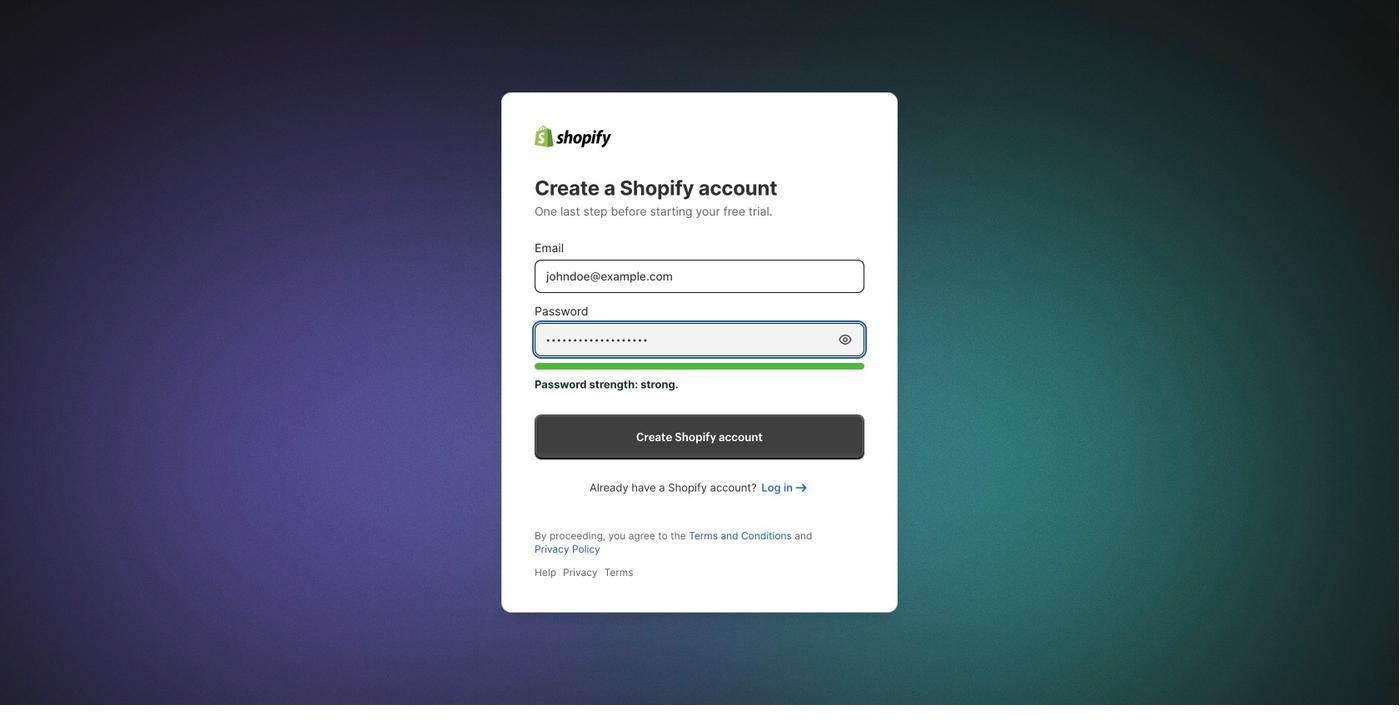 Task type: describe. For each thing, give the bounding box(es) containing it.
log in to shopify image
[[535, 126, 612, 148]]

show element
[[837, 332, 854, 348]]

show image
[[837, 332, 854, 348]]



Task type: locate. For each thing, give the bounding box(es) containing it.
None email field
[[535, 260, 865, 293]]

None text field
[[535, 260, 865, 293]]

None password field
[[536, 324, 837, 356]]



Task type: vqa. For each thing, say whether or not it's contained in the screenshot.
'password field'
yes



